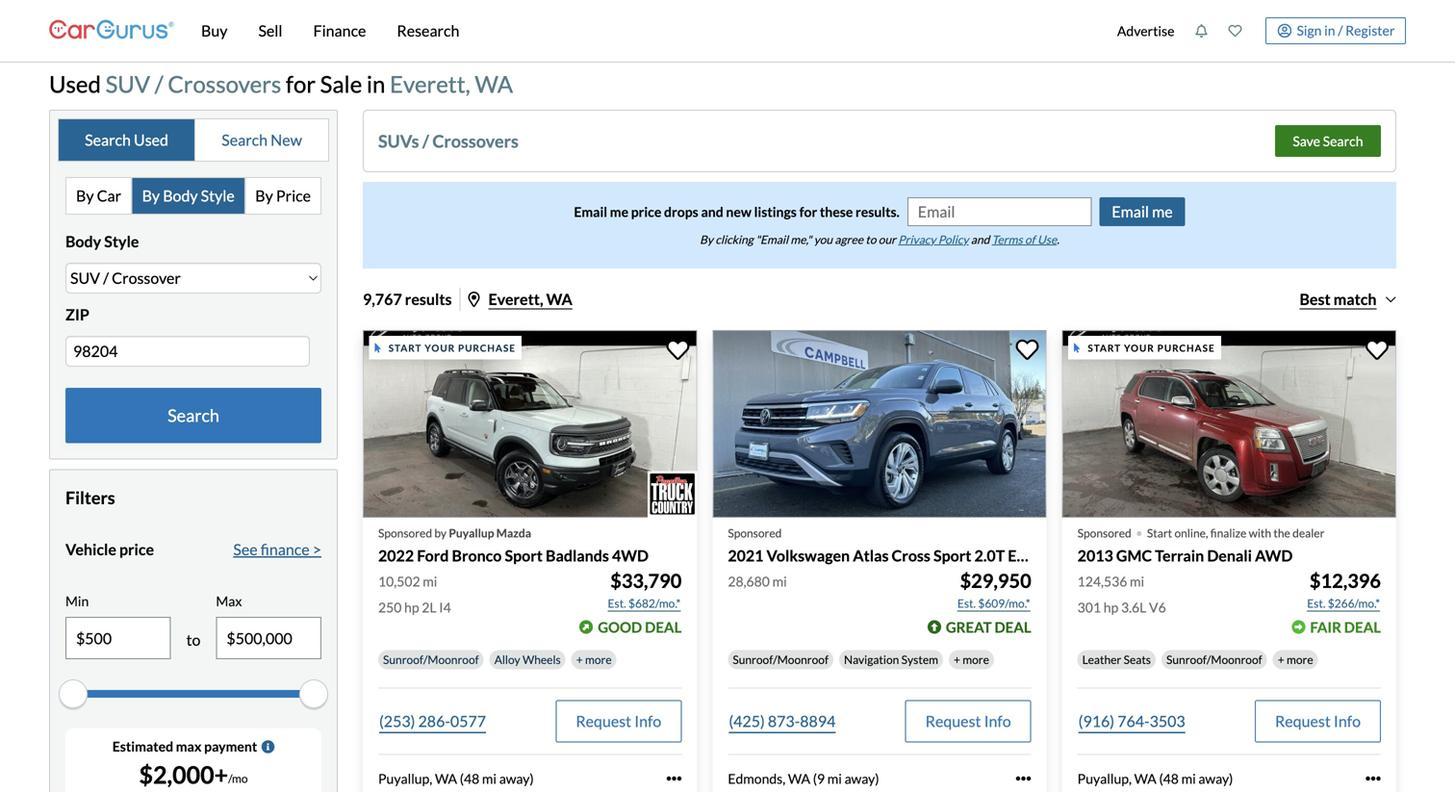 Task type: describe. For each thing, give the bounding box(es) containing it.
edmonds, wa (9 mi away)
[[728, 771, 880, 787]]

by body style tab
[[132, 178, 246, 214]]

suvs / crossovers
[[378, 130, 519, 151]]

request info for ·
[[1276, 712, 1361, 731]]

these
[[820, 203, 853, 220]]

$12,396
[[1310, 569, 1382, 592]]

everett, wa
[[489, 290, 573, 308]]

sign
[[1297, 22, 1322, 38]]

286-
[[418, 712, 450, 731]]

mi right 28,680
[[773, 573, 787, 590]]

"email
[[756, 232, 789, 246]]

suvs
[[378, 130, 419, 151]]

cross
[[892, 547, 931, 565]]

start for ·
[[1088, 342, 1122, 354]]

style inside tab
[[201, 186, 235, 205]]

sunroof/moonroof for $29,950
[[733, 653, 829, 667]]

$29,950 est. $609/mo.*
[[958, 569, 1032, 610]]

by price tab
[[246, 178, 321, 214]]

(916)
[[1079, 712, 1115, 731]]

2 + more from the left
[[954, 653, 990, 667]]

car
[[97, 186, 121, 205]]

used inside search used tab
[[134, 130, 168, 149]]

puyallup, wa (48 mi away) for puyallup mazda
[[378, 771, 534, 787]]

min
[[65, 593, 89, 609]]

ellipsis h image for puyallup mazda
[[667, 771, 682, 787]]

2021
[[728, 547, 764, 565]]

suv
[[105, 70, 150, 98]]

mazda
[[497, 526, 531, 540]]

finance
[[313, 21, 366, 40]]

2 request info button from the left
[[906, 700, 1032, 743]]

$33,790
[[611, 569, 682, 592]]

wheels
[[523, 653, 561, 667]]

research button
[[382, 0, 475, 62]]

everett, wa button
[[468, 290, 573, 308]]

good
[[598, 618, 642, 636]]

start your purchase for ·
[[1088, 342, 1216, 354]]

cactus grey 2022 ford bronco sport badlands 4wd suv / crossover four-wheel drive automatic image
[[363, 330, 697, 518]]

email for email me
[[1112, 202, 1150, 221]]

1 horizontal spatial to
[[866, 232, 877, 246]]

1 vertical spatial price
[[119, 540, 154, 559]]

results
[[405, 290, 452, 308]]

$2,000+ /mo
[[139, 761, 248, 790]]

search for search
[[168, 405, 219, 426]]

info circle image
[[261, 740, 275, 754]]

gmc
[[1117, 547, 1152, 565]]

(253) 286-0577
[[379, 712, 486, 731]]

deal for puyallup mazda
[[645, 618, 682, 636]]

price
[[276, 186, 311, 205]]

mouse pointer image for ·
[[1075, 343, 1081, 353]]

1 horizontal spatial and
[[971, 232, 990, 246]]

2 info from the left
[[984, 712, 1012, 731]]

vehicle
[[65, 540, 116, 559]]

wa for ·
[[1135, 771, 1157, 787]]

sale
[[320, 70, 362, 98]]

with
[[1249, 526, 1272, 540]]

28,680
[[728, 573, 770, 590]]

user icon image
[[1278, 24, 1292, 38]]

by left the clicking
[[700, 232, 713, 246]]

privacy
[[899, 232, 936, 246]]

policy
[[939, 232, 969, 246]]

.
[[1057, 232, 1060, 246]]

$12,396 est. $266/mo.*
[[1308, 569, 1382, 610]]

badlands
[[546, 547, 609, 565]]

/mo
[[228, 772, 248, 786]]

1 horizontal spatial /
[[423, 130, 429, 151]]

more for puyallup mazda
[[585, 653, 612, 667]]

sponsored by puyallup mazda 2022 ford bronco sport badlands 4wd
[[378, 526, 649, 565]]

deal for ·
[[1345, 618, 1382, 636]]

2 more from the left
[[963, 653, 990, 667]]

2l
[[422, 599, 437, 616]]

buy button
[[186, 0, 243, 62]]

zip
[[65, 305, 89, 324]]

me for email me price drops and new listings for these results.
[[610, 203, 629, 220]]

(48 for ·
[[1160, 771, 1179, 787]]

start for by
[[389, 342, 422, 354]]

agree
[[835, 232, 864, 246]]

sell
[[258, 21, 283, 40]]

·
[[1136, 514, 1144, 549]]

4wd
[[612, 547, 649, 565]]

Min text field
[[66, 618, 170, 659]]

ford
[[417, 547, 449, 565]]

leather seats
[[1083, 653, 1151, 667]]

sign in / register menu item
[[1252, 17, 1407, 44]]

ellipsis h image for ·
[[1366, 771, 1382, 787]]

estimated max payment
[[112, 739, 257, 755]]

+ more for puyallup mazda
[[576, 653, 612, 667]]

by body style
[[142, 186, 235, 205]]

2 request info from the left
[[926, 712, 1012, 731]]

0 vertical spatial for
[[286, 70, 316, 98]]

puyallup
[[449, 526, 494, 540]]

puyallup, for ·
[[1078, 771, 1132, 787]]

(916) 764-3503
[[1079, 712, 1186, 731]]

wa for by
[[435, 771, 457, 787]]

email for email me price drops and new listings for these results.
[[574, 203, 608, 220]]

2013
[[1078, 547, 1114, 565]]

$33,790 est. $682/mo.*
[[608, 569, 682, 610]]

sunroof/moonroof for $33,790
[[383, 653, 479, 667]]

body style
[[65, 232, 139, 251]]

filters
[[65, 487, 115, 508]]

/ for suv
[[155, 70, 163, 98]]

info for puyallup mazda
[[635, 712, 662, 731]]

/ for in
[[1338, 22, 1343, 38]]

clicking
[[716, 232, 754, 246]]

max
[[176, 739, 202, 755]]

2022
[[378, 547, 414, 565]]

dealer
[[1293, 526, 1325, 540]]

search inside save search "button"
[[1323, 133, 1364, 149]]

124,536 mi 301 hp 3.6l v6
[[1078, 573, 1167, 616]]

i4
[[439, 599, 451, 616]]

research
[[397, 21, 460, 40]]

by for by car
[[76, 186, 94, 205]]

away) for 2021
[[845, 771, 880, 787]]

mouse pointer image for by
[[375, 343, 381, 353]]

2 + from the left
[[954, 653, 961, 667]]

1 horizontal spatial price
[[631, 203, 662, 220]]

wa for 2021
[[788, 771, 811, 787]]

sign in / register
[[1297, 22, 1396, 38]]

search used tab
[[59, 119, 196, 161]]

me for email me
[[1153, 202, 1173, 221]]

see
[[233, 540, 258, 559]]

advertise link
[[1108, 4, 1185, 58]]

of
[[1025, 232, 1036, 246]]

seats
[[1124, 653, 1151, 667]]

search new tab
[[196, 119, 328, 161]]

your for ·
[[1124, 342, 1155, 354]]

navigation system
[[844, 653, 939, 667]]

alloy wheels
[[495, 653, 561, 667]]

tab list containing by car
[[65, 177, 322, 214]]

listings
[[754, 203, 797, 220]]

ZIP telephone field
[[65, 336, 310, 367]]

used suv / crossovers for sale in everett, wa
[[49, 70, 513, 98]]

1 horizontal spatial for
[[800, 203, 818, 220]]

search used
[[85, 130, 168, 149]]

request info button for puyallup mazda
[[556, 700, 682, 743]]

est. $682/mo.* button
[[607, 594, 682, 613]]

finalize
[[1211, 526, 1247, 540]]

save search button
[[1276, 125, 1382, 157]]

your for by
[[425, 342, 455, 354]]

hp for ·
[[1104, 599, 1119, 616]]

(48 for puyallup mazda
[[460, 771, 480, 787]]

sign in / register link
[[1266, 17, 1407, 44]]

system
[[902, 653, 939, 667]]

1 horizontal spatial crossovers
[[433, 130, 519, 151]]

est. for ·
[[1308, 596, 1326, 610]]

1 vertical spatial to
[[186, 631, 201, 650]]

v6
[[1150, 599, 1167, 616]]

see finance > link
[[233, 538, 322, 561]]



Task type: locate. For each thing, give the bounding box(es) containing it.
0 horizontal spatial /
[[155, 70, 163, 98]]

3 deal from the left
[[1345, 618, 1382, 636]]

wa
[[475, 70, 513, 98], [547, 290, 573, 308], [435, 771, 457, 787], [788, 771, 811, 787], [1135, 771, 1157, 787]]

body down by car
[[65, 232, 101, 251]]

0 vertical spatial price
[[631, 203, 662, 220]]

mi inside the 124,536 mi 301 hp 3.6l v6
[[1130, 573, 1145, 590]]

tab list up by body style
[[58, 118, 329, 162]]

awd
[[1255, 547, 1293, 565]]

email inside button
[[1112, 202, 1150, 221]]

email me
[[1112, 202, 1173, 221]]

1 puyallup, wa (48 mi away) from the left
[[378, 771, 534, 787]]

and right policy
[[971, 232, 990, 246]]

open notifications image
[[1195, 24, 1209, 38]]

search down zip 'phone field'
[[168, 405, 219, 426]]

+ more down fair
[[1278, 653, 1314, 667]]

1 vertical spatial in
[[367, 70, 385, 98]]

style
[[201, 186, 235, 205], [104, 232, 139, 251]]

style down car on the left top of page
[[104, 232, 139, 251]]

2 sponsored from the left
[[728, 526, 782, 540]]

1 horizontal spatial mouse pointer image
[[1075, 343, 1081, 353]]

1 request info button from the left
[[556, 700, 682, 743]]

hp left 2l
[[404, 599, 419, 616]]

3.6l
[[1122, 599, 1147, 616]]

sport inside sponsored 2021 volkswagen atlas cross sport 2.0t execline 4motion
[[934, 547, 972, 565]]

puyallup mazda image
[[648, 471, 697, 518]]

sponsored inside sponsored by puyallup mazda 2022 ford bronco sport badlands 4wd
[[378, 526, 432, 540]]

for left these
[[800, 203, 818, 220]]

1 horizontal spatial email
[[1112, 202, 1150, 221]]

by car tab
[[66, 178, 132, 214]]

sponsored for ·
[[1078, 526, 1132, 540]]

1 horizontal spatial everett,
[[489, 290, 544, 308]]

1 horizontal spatial me
[[1153, 202, 1173, 221]]

request info
[[576, 712, 662, 731], [926, 712, 1012, 731], [1276, 712, 1361, 731]]

(48 down 3503 on the right bottom
[[1160, 771, 1179, 787]]

request info down fair
[[1276, 712, 1361, 731]]

2 away) from the left
[[845, 771, 880, 787]]

0 horizontal spatial puyallup, wa (48 mi away)
[[378, 771, 534, 787]]

1 horizontal spatial puyallup,
[[1078, 771, 1132, 787]]

search inside search used tab
[[85, 130, 131, 149]]

estimated
[[112, 739, 173, 755]]

0 horizontal spatial away)
[[499, 771, 534, 787]]

price right vehicle at the left of page
[[119, 540, 154, 559]]

+ for ·
[[1278, 653, 1285, 667]]

body inside tab
[[163, 186, 198, 205]]

execline
[[1008, 547, 1066, 565]]

request info button down good
[[556, 700, 682, 743]]

/ right suvs
[[423, 130, 429, 151]]

style left by price
[[201, 186, 235, 205]]

1 horizontal spatial ellipsis h image
[[1366, 771, 1382, 787]]

me
[[1153, 202, 1173, 221], [610, 203, 629, 220]]

by inside by body style tab
[[142, 186, 160, 205]]

mi inside '10,502 mi 250 hp 2l i4'
[[423, 573, 437, 590]]

1 vertical spatial everett,
[[489, 290, 544, 308]]

0 horizontal spatial body
[[65, 232, 101, 251]]

puyallup, down (253)
[[378, 771, 433, 787]]

2 horizontal spatial start
[[1148, 526, 1173, 540]]

pure gray 2021 volkswagen atlas cross sport 2.0t execline 4motion suv / crossover  8-speed automatic image
[[713, 330, 1047, 518]]

puyallup, wa (48 mi away) down 0577
[[378, 771, 534, 787]]

navigation
[[844, 653, 900, 667]]

cargurus logo homepage link image
[[49, 3, 174, 58]]

2 request from the left
[[926, 712, 982, 731]]

more for ·
[[1287, 653, 1314, 667]]

+ more
[[576, 653, 612, 667], [954, 653, 990, 667], [1278, 653, 1314, 667]]

more down great
[[963, 653, 990, 667]]

used down suv
[[134, 130, 168, 149]]

edmonds,
[[728, 771, 786, 787]]

info for ·
[[1334, 712, 1361, 731]]

in inside menu item
[[1325, 22, 1336, 38]]

1 horizontal spatial sport
[[934, 547, 972, 565]]

1 horizontal spatial sponsored
[[728, 526, 782, 540]]

by right car on the left top of page
[[142, 186, 160, 205]]

+ for puyallup mazda
[[576, 653, 583, 667]]

0 vertical spatial used
[[49, 70, 101, 98]]

sunroof/moonroof right seats at the right of the page
[[1167, 653, 1263, 667]]

0 vertical spatial /
[[1338, 22, 1343, 38]]

menu bar containing buy
[[174, 0, 1108, 62]]

4motion
[[1069, 547, 1129, 565]]

red 2013 gmc terrain denali awd suv / crossover all-wheel drive automatic image
[[1063, 330, 1397, 518]]

/ right suv
[[155, 70, 163, 98]]

ellipsis h image
[[1016, 771, 1032, 787]]

1 vertical spatial body
[[65, 232, 101, 251]]

tab list
[[58, 118, 329, 162], [65, 177, 322, 214]]

3 + more from the left
[[1278, 653, 1314, 667]]

purchase
[[458, 342, 516, 354], [1158, 342, 1216, 354]]

Email email field
[[909, 198, 1091, 225]]

me inside button
[[1153, 202, 1173, 221]]

0 horizontal spatial your
[[425, 342, 455, 354]]

menu bar
[[174, 0, 1108, 62]]

ellipsis h image
[[667, 771, 682, 787], [1366, 771, 1382, 787]]

to left max text field
[[186, 631, 201, 650]]

1 horizontal spatial est.
[[958, 596, 976, 610]]

28,680 mi
[[728, 573, 787, 590]]

9,767
[[363, 290, 402, 308]]

bronco
[[452, 547, 502, 565]]

1 puyallup, from the left
[[378, 771, 433, 787]]

1 away) from the left
[[499, 771, 534, 787]]

est. up great
[[958, 596, 976, 610]]

3 request info from the left
[[1276, 712, 1361, 731]]

3 more from the left
[[1287, 653, 1314, 667]]

est. $266/mo.* button
[[1307, 594, 1382, 613]]

0 vertical spatial everett,
[[390, 70, 471, 98]]

in
[[1325, 22, 1336, 38], [367, 70, 385, 98]]

0 horizontal spatial used
[[49, 70, 101, 98]]

2 purchase from the left
[[1158, 342, 1216, 354]]

price left the drops
[[631, 203, 662, 220]]

1 ellipsis h image from the left
[[667, 771, 682, 787]]

3 request info button from the left
[[1255, 700, 1382, 743]]

est. inside $29,950 est. $609/mo.*
[[958, 596, 976, 610]]

2 (48 from the left
[[1160, 771, 1179, 787]]

$266/mo.*
[[1328, 596, 1381, 610]]

sponsored · start online, finalize with the dealer 2013 gmc terrain denali awd
[[1078, 514, 1325, 565]]

used left suv
[[49, 70, 101, 98]]

puyallup, for by
[[378, 771, 433, 787]]

/ left register
[[1338, 22, 1343, 38]]

1 horizontal spatial used
[[134, 130, 168, 149]]

1 horizontal spatial puyallup, wa (48 mi away)
[[1078, 771, 1234, 787]]

2 est. from the left
[[958, 596, 976, 610]]

away) for by
[[499, 771, 534, 787]]

tab list down search used tab
[[65, 177, 322, 214]]

in right sale
[[367, 70, 385, 98]]

1 horizontal spatial request
[[926, 712, 982, 731]]

10,502 mi 250 hp 2l i4
[[378, 573, 451, 616]]

0 horizontal spatial style
[[104, 232, 139, 251]]

everett,
[[390, 70, 471, 98], [489, 290, 544, 308]]

est. up fair
[[1308, 596, 1326, 610]]

info down the good deal at the bottom left of the page
[[635, 712, 662, 731]]

Max text field
[[217, 618, 321, 659]]

puyallup, wa (48 mi away)
[[378, 771, 534, 787], [1078, 771, 1234, 787]]

0 horizontal spatial sport
[[505, 547, 543, 565]]

volkswagen
[[767, 547, 850, 565]]

request info down 'system' on the right
[[926, 712, 1012, 731]]

0 horizontal spatial +
[[576, 653, 583, 667]]

by left price on the top of the page
[[255, 186, 273, 205]]

2 sunroof/moonroof from the left
[[733, 653, 829, 667]]

est. up good
[[608, 596, 626, 610]]

request info for puyallup mazda
[[576, 712, 662, 731]]

(48
[[460, 771, 480, 787], [1160, 771, 1179, 787]]

tab list containing search used
[[58, 118, 329, 162]]

menu containing sign in / register
[[1108, 4, 1407, 58]]

mi right (9
[[828, 771, 842, 787]]

2 horizontal spatial + more
[[1278, 653, 1314, 667]]

2 mouse pointer image from the left
[[1075, 343, 1081, 353]]

1 horizontal spatial request info
[[926, 712, 1012, 731]]

deal down $609/mo.*
[[995, 618, 1032, 636]]

0 vertical spatial body
[[163, 186, 198, 205]]

2 sport from the left
[[934, 547, 972, 565]]

deal down $266/mo.*
[[1345, 618, 1382, 636]]

info down fair deal
[[1334, 712, 1361, 731]]

0 vertical spatial tab list
[[58, 118, 329, 162]]

1 mouse pointer image from the left
[[375, 343, 381, 353]]

1 vertical spatial tab list
[[65, 177, 322, 214]]

drops
[[664, 203, 699, 220]]

9,767 results
[[363, 290, 452, 308]]

by inside by price tab
[[255, 186, 273, 205]]

1 vertical spatial used
[[134, 130, 168, 149]]

1 sunroof/moonroof from the left
[[383, 653, 479, 667]]

hp right the 301
[[1104, 599, 1119, 616]]

2 horizontal spatial est.
[[1308, 596, 1326, 610]]

sport down mazda
[[505, 547, 543, 565]]

sport left 2.0t
[[934, 547, 972, 565]]

puyallup, wa (48 mi away) down 3503 on the right bottom
[[1078, 771, 1234, 787]]

2 start your purchase from the left
[[1088, 342, 1216, 354]]

mi down gmc
[[1130, 573, 1145, 590]]

mi down the ford
[[423, 573, 437, 590]]

1 horizontal spatial info
[[984, 712, 1012, 731]]

$609/mo.*
[[979, 596, 1031, 610]]

purchase for puyallup mazda
[[458, 342, 516, 354]]

1 vertical spatial and
[[971, 232, 990, 246]]

sponsored up 2022
[[378, 526, 432, 540]]

saved cars image
[[1229, 24, 1242, 38]]

+ more down great
[[954, 653, 990, 667]]

(48 down 0577
[[460, 771, 480, 787]]

use
[[1038, 232, 1057, 246]]

2 horizontal spatial sponsored
[[1078, 526, 1132, 540]]

0577
[[450, 712, 486, 731]]

1 (48 from the left
[[460, 771, 480, 787]]

sponsored for by
[[378, 526, 432, 540]]

0 horizontal spatial sponsored
[[378, 526, 432, 540]]

fair
[[1311, 618, 1342, 636]]

+ more for ·
[[1278, 653, 1314, 667]]

start your purchase for puyallup mazda
[[389, 342, 516, 354]]

1 horizontal spatial purchase
[[1158, 342, 1216, 354]]

2 horizontal spatial +
[[1278, 653, 1285, 667]]

privacy policy link
[[899, 232, 969, 246]]

0 horizontal spatial more
[[585, 653, 612, 667]]

1 request info from the left
[[576, 712, 662, 731]]

3 info from the left
[[1334, 712, 1361, 731]]

0 vertical spatial to
[[866, 232, 877, 246]]

0 horizontal spatial crossovers
[[168, 70, 281, 98]]

sponsored inside sponsored 2021 volkswagen atlas cross sport 2.0t execline 4motion
[[728, 526, 782, 540]]

3 + from the left
[[1278, 653, 1285, 667]]

2 horizontal spatial /
[[1338, 22, 1343, 38]]

crossovers down buy popup button
[[168, 70, 281, 98]]

1 + more from the left
[[576, 653, 612, 667]]

sponsored up the 2021
[[728, 526, 782, 540]]

0 horizontal spatial est.
[[608, 596, 626, 610]]

est. inside '$12,396 est. $266/mo.*'
[[1308, 596, 1326, 610]]

1 start your purchase from the left
[[389, 342, 516, 354]]

start inside sponsored · start online, finalize with the dealer 2013 gmc terrain denali awd
[[1148, 526, 1173, 540]]

est. inside the '$33,790 est. $682/mo.*'
[[608, 596, 626, 610]]

finance
[[261, 540, 310, 559]]

0 horizontal spatial info
[[635, 712, 662, 731]]

more down fair
[[1287, 653, 1314, 667]]

2.0t
[[975, 547, 1005, 565]]

advertise
[[1118, 23, 1175, 39]]

1 horizontal spatial away)
[[845, 771, 880, 787]]

1 + from the left
[[576, 653, 583, 667]]

0 horizontal spatial + more
[[576, 653, 612, 667]]

by price
[[255, 186, 311, 205]]

crossovers
[[168, 70, 281, 98], [433, 130, 519, 151]]

0 horizontal spatial to
[[186, 631, 201, 650]]

hp inside the 124,536 mi 301 hp 3.6l v6
[[1104, 599, 1119, 616]]

fair deal
[[1311, 618, 1382, 636]]

0 horizontal spatial mouse pointer image
[[375, 343, 381, 353]]

1 horizontal spatial your
[[1124, 342, 1155, 354]]

2 horizontal spatial away)
[[1199, 771, 1234, 787]]

mi down 0577
[[482, 771, 497, 787]]

and left new
[[701, 203, 724, 220]]

0 horizontal spatial start
[[389, 342, 422, 354]]

2 puyallup, from the left
[[1078, 771, 1132, 787]]

2 ellipsis h image from the left
[[1366, 771, 1382, 787]]

sponsored up 4motion
[[1078, 526, 1132, 540]]

3 request from the left
[[1276, 712, 1331, 731]]

1 vertical spatial /
[[155, 70, 163, 98]]

mi down 3503 on the right bottom
[[1182, 771, 1196, 787]]

2 horizontal spatial deal
[[1345, 618, 1382, 636]]

purchase for ·
[[1158, 342, 1216, 354]]

everett, right map marker alt image
[[489, 290, 544, 308]]

away) for ·
[[1199, 771, 1234, 787]]

3 est. from the left
[[1308, 596, 1326, 610]]

save search
[[1293, 133, 1364, 149]]

0 horizontal spatial and
[[701, 203, 724, 220]]

sport inside sponsored by puyallup mazda 2022 ford bronco sport badlands 4wd
[[505, 547, 543, 565]]

2 hp from the left
[[1104, 599, 1119, 616]]

mouse pointer image
[[375, 343, 381, 353], [1075, 343, 1081, 353]]

1 horizontal spatial start your purchase
[[1088, 342, 1216, 354]]

in right sign
[[1325, 22, 1336, 38]]

great
[[946, 618, 992, 636]]

1 horizontal spatial in
[[1325, 22, 1336, 38]]

0 horizontal spatial start your purchase
[[389, 342, 516, 354]]

1 est. from the left
[[608, 596, 626, 610]]

0 horizontal spatial request info button
[[556, 700, 682, 743]]

terms of use link
[[992, 232, 1057, 246]]

info down great deal
[[984, 712, 1012, 731]]

payment
[[204, 739, 257, 755]]

1 sport from the left
[[505, 547, 543, 565]]

sunroof/moonroof up (425) 873-8894
[[733, 653, 829, 667]]

email me price drops and new listings for these results.
[[574, 203, 900, 220]]

wa right map marker alt image
[[547, 290, 573, 308]]

2 your from the left
[[1124, 342, 1155, 354]]

0 horizontal spatial (48
[[460, 771, 480, 787]]

1 horizontal spatial (48
[[1160, 771, 1179, 787]]

search inside search button
[[168, 405, 219, 426]]

1 request from the left
[[576, 712, 632, 731]]

by for by body style
[[142, 186, 160, 205]]

2 horizontal spatial info
[[1334, 712, 1361, 731]]

body
[[163, 186, 198, 205], [65, 232, 101, 251]]

124,536
[[1078, 573, 1128, 590]]

3 away) from the left
[[1199, 771, 1234, 787]]

1 info from the left
[[635, 712, 662, 731]]

search for search new
[[222, 130, 268, 149]]

2 horizontal spatial request info button
[[1255, 700, 1382, 743]]

request info button down 'system' on the right
[[906, 700, 1032, 743]]

1 vertical spatial for
[[800, 203, 818, 220]]

0 vertical spatial in
[[1325, 22, 1336, 38]]

1 horizontal spatial request info button
[[906, 700, 1032, 743]]

1 horizontal spatial body
[[163, 186, 198, 205]]

for
[[286, 70, 316, 98], [800, 203, 818, 220]]

puyallup, down (916)
[[1078, 771, 1132, 787]]

search button
[[65, 388, 322, 443]]

0 horizontal spatial puyallup,
[[378, 771, 433, 787]]

request info button down fair
[[1255, 700, 1382, 743]]

terms
[[992, 232, 1023, 246]]

search up car on the left top of page
[[85, 130, 131, 149]]

by car
[[76, 186, 121, 205]]

our
[[879, 232, 896, 246]]

crossovers right suvs
[[433, 130, 519, 151]]

search left the new
[[222, 130, 268, 149]]

results.
[[856, 203, 900, 220]]

0 vertical spatial crossovers
[[168, 70, 281, 98]]

by inside by car tab
[[76, 186, 94, 205]]

$2,000+
[[139, 761, 228, 790]]

by clicking "email me," you agree to our privacy policy and terms of use .
[[700, 232, 1060, 246]]

search inside search new tab
[[222, 130, 268, 149]]

1 horizontal spatial hp
[[1104, 599, 1119, 616]]

0 horizontal spatial deal
[[645, 618, 682, 636]]

deal down $682/mo.* in the bottom of the page
[[645, 618, 682, 636]]

3 sunroof/moonroof from the left
[[1167, 653, 1263, 667]]

0 vertical spatial style
[[201, 186, 235, 205]]

hp for by
[[404, 599, 419, 616]]

1 sponsored from the left
[[378, 526, 432, 540]]

2 horizontal spatial request info
[[1276, 712, 1361, 731]]

sponsored for 2021
[[728, 526, 782, 540]]

menu
[[1108, 4, 1407, 58]]

2 horizontal spatial sunroof/moonroof
[[1167, 653, 1263, 667]]

save
[[1293, 133, 1321, 149]]

wa up suvs / crossovers
[[475, 70, 513, 98]]

request info down good
[[576, 712, 662, 731]]

body right car on the left top of page
[[163, 186, 198, 205]]

0 vertical spatial and
[[701, 203, 724, 220]]

1 deal from the left
[[645, 618, 682, 636]]

deal
[[645, 618, 682, 636], [995, 618, 1032, 636], [1345, 618, 1382, 636]]

0 horizontal spatial purchase
[[458, 342, 516, 354]]

0 horizontal spatial price
[[119, 540, 154, 559]]

info
[[635, 712, 662, 731], [984, 712, 1012, 731], [1334, 712, 1361, 731]]

search
[[85, 130, 131, 149], [222, 130, 268, 149], [1323, 133, 1364, 149], [168, 405, 219, 426]]

map marker alt image
[[468, 292, 480, 307]]

(425) 873-8894 button
[[728, 700, 837, 743]]

2 vertical spatial /
[[423, 130, 429, 151]]

1 your from the left
[[425, 342, 455, 354]]

1 hp from the left
[[404, 599, 419, 616]]

0 horizontal spatial ellipsis h image
[[667, 771, 682, 787]]

0 horizontal spatial everett,
[[390, 70, 471, 98]]

new
[[271, 130, 302, 149]]

wa down 286-
[[435, 771, 457, 787]]

0 horizontal spatial email
[[574, 203, 608, 220]]

request for ·
[[1276, 712, 1331, 731]]

sunroof/moonroof down 2l
[[383, 653, 479, 667]]

everett, down research popup button
[[390, 70, 471, 98]]

puyallup, wa (48 mi away) for ·
[[1078, 771, 1234, 787]]

$682/mo.*
[[629, 596, 681, 610]]

+ more down good
[[576, 653, 612, 667]]

1 horizontal spatial + more
[[954, 653, 990, 667]]

1 horizontal spatial more
[[963, 653, 990, 667]]

more down good
[[585, 653, 612, 667]]

wa down 764-
[[1135, 771, 1157, 787]]

wa left (9
[[788, 771, 811, 787]]

873-
[[768, 712, 800, 731]]

3 sponsored from the left
[[1078, 526, 1132, 540]]

2 puyallup, wa (48 mi away) from the left
[[1078, 771, 1234, 787]]

1 more from the left
[[585, 653, 612, 667]]

search right save at the right
[[1323, 133, 1364, 149]]

vehicle price
[[65, 540, 154, 559]]

request info button for ·
[[1255, 700, 1382, 743]]

hp inside '10,502 mi 250 hp 2l i4'
[[404, 599, 419, 616]]

1 vertical spatial style
[[104, 232, 139, 251]]

est. for puyallup mazda
[[608, 596, 626, 610]]

1 horizontal spatial sunroof/moonroof
[[733, 653, 829, 667]]

1 purchase from the left
[[458, 342, 516, 354]]

for left sale
[[286, 70, 316, 98]]

0 horizontal spatial in
[[367, 70, 385, 98]]

2 deal from the left
[[995, 618, 1032, 636]]

new
[[726, 203, 752, 220]]

sponsored inside sponsored · start online, finalize with the dealer 2013 gmc terrain denali awd
[[1078, 526, 1132, 540]]

(253)
[[379, 712, 415, 731]]

by left car on the left top of page
[[76, 186, 94, 205]]

request for puyallup mazda
[[576, 712, 632, 731]]

/ inside sign in / register link
[[1338, 22, 1343, 38]]

to left "our"
[[866, 232, 877, 246]]

1 horizontal spatial deal
[[995, 618, 1032, 636]]

0 horizontal spatial request info
[[576, 712, 662, 731]]

0 horizontal spatial me
[[610, 203, 629, 220]]

by for by price
[[255, 186, 273, 205]]

search for search used
[[85, 130, 131, 149]]

1 horizontal spatial style
[[201, 186, 235, 205]]

2 horizontal spatial more
[[1287, 653, 1314, 667]]

atlas
[[853, 547, 889, 565]]



Task type: vqa. For each thing, say whether or not it's contained in the screenshot.
reviews
no



